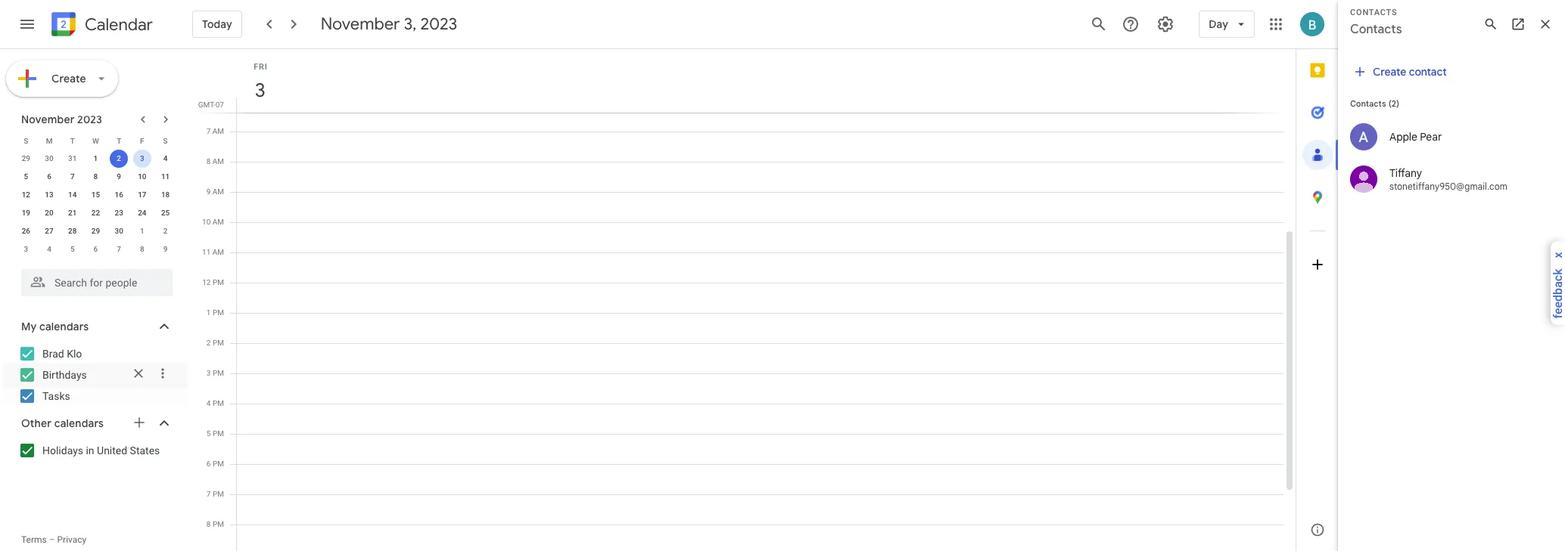 Task type: vqa. For each thing, say whether or not it's contained in the screenshot.


Task type: describe. For each thing, give the bounding box(es) containing it.
14 element
[[63, 186, 82, 204]]

07
[[216, 101, 224, 109]]

29 for the 29 element
[[91, 227, 100, 235]]

w
[[92, 137, 99, 145]]

31
[[68, 154, 77, 163]]

15 element
[[87, 186, 105, 204]]

support image
[[1122, 15, 1140, 33]]

november for november 3, 2023
[[321, 14, 400, 35]]

18
[[161, 191, 170, 199]]

holidays in united states
[[42, 445, 160, 457]]

pm for 4 pm
[[213, 400, 224, 408]]

24
[[138, 209, 147, 217]]

am for 11 am
[[212, 248, 224, 257]]

3 down 2 pm
[[207, 369, 211, 378]]

10 element
[[133, 168, 151, 186]]

9 for december 9 element
[[163, 245, 168, 254]]

3 pm
[[207, 369, 224, 378]]

Search for people text field
[[30, 269, 163, 297]]

12 for 12 pm
[[202, 279, 211, 287]]

1 pm
[[207, 309, 224, 317]]

8 for 8 am
[[206, 157, 211, 166]]

11 element
[[156, 168, 175, 186]]

20 element
[[40, 204, 58, 223]]

29 for october 29 element
[[22, 154, 30, 163]]

5 for december 5 element
[[70, 245, 75, 254]]

settings menu image
[[1157, 15, 1175, 33]]

november 3, 2023
[[321, 14, 457, 35]]

november for november 2023
[[21, 113, 75, 126]]

row containing 12
[[14, 186, 177, 204]]

10 am
[[202, 218, 224, 226]]

–
[[49, 535, 55, 546]]

add other calendars image
[[132, 416, 147, 431]]

7 pm
[[207, 490, 224, 499]]

11 for 11
[[161, 173, 170, 181]]

11 for 11 am
[[202, 248, 211, 257]]

1 s from the left
[[24, 137, 28, 145]]

2 for december 2 element
[[163, 227, 168, 235]]

1 for 1 pm
[[207, 309, 211, 317]]

december 9 element
[[156, 241, 175, 259]]

16
[[115, 191, 123, 199]]

21 element
[[63, 204, 82, 223]]

4 pm
[[207, 400, 224, 408]]

october 29 element
[[17, 150, 35, 168]]

27 element
[[40, 223, 58, 241]]

25
[[161, 209, 170, 217]]

23 element
[[110, 204, 128, 223]]

calendars for other calendars
[[54, 417, 104, 431]]

calendars for my calendars
[[39, 320, 89, 334]]

3 inside 3 cell
[[140, 154, 144, 163]]

8 for "december 8" element
[[140, 245, 144, 254]]

december 4 element
[[40, 241, 58, 259]]

6 pm
[[207, 460, 224, 469]]

december 6 element
[[87, 241, 105, 259]]

m
[[46, 137, 53, 145]]

december 1 element
[[133, 223, 151, 241]]

29 element
[[87, 223, 105, 241]]

3 cell
[[131, 150, 154, 168]]

24 element
[[133, 204, 151, 223]]

4 for 4 pm
[[207, 400, 211, 408]]

0 horizontal spatial 6
[[47, 173, 51, 181]]

8 pm
[[207, 521, 224, 529]]

row containing s
[[14, 132, 177, 150]]

27
[[45, 227, 54, 235]]

1 horizontal spatial 4
[[163, 154, 168, 163]]

17
[[138, 191, 147, 199]]

pm for 5 pm
[[213, 430, 224, 438]]

4 for december 4 element
[[47, 245, 51, 254]]

day button
[[1199, 6, 1255, 42]]

december 3 element
[[17, 241, 35, 259]]

row containing 26
[[14, 223, 177, 241]]

22
[[91, 209, 100, 217]]

my calendars button
[[3, 315, 188, 339]]

18 element
[[156, 186, 175, 204]]

other
[[21, 417, 52, 431]]

gmt-07
[[198, 101, 224, 109]]

terms
[[21, 535, 47, 546]]

1 t from the left
[[70, 137, 75, 145]]

birthdays
[[42, 369, 87, 381]]

17 element
[[133, 186, 151, 204]]

brad klo
[[42, 348, 82, 360]]

united
[[97, 445, 127, 457]]

5 for 5 pm
[[207, 430, 211, 438]]

in
[[86, 445, 94, 457]]

friday, november 3 element
[[243, 73, 278, 108]]

am for 10 am
[[212, 218, 224, 226]]

holidays
[[42, 445, 83, 457]]

8 am
[[206, 157, 224, 166]]

birthdays list item
[[3, 362, 188, 388]]

december 7 element
[[110, 241, 128, 259]]

row group containing 29
[[14, 150, 177, 259]]

22 element
[[87, 204, 105, 223]]

day
[[1209, 17, 1229, 31]]

am for 9 am
[[212, 188, 224, 196]]

terms – privacy
[[21, 535, 87, 546]]

19
[[22, 209, 30, 217]]

october 31 element
[[63, 150, 82, 168]]

other calendars button
[[3, 412, 188, 436]]

0 horizontal spatial 2023
[[77, 113, 102, 126]]

privacy link
[[57, 535, 87, 546]]

12 element
[[17, 186, 35, 204]]

2 for 2 pm
[[207, 339, 211, 347]]

my calendars list
[[3, 342, 188, 409]]



Task type: locate. For each thing, give the bounding box(es) containing it.
0 vertical spatial 30
[[45, 154, 54, 163]]

28
[[68, 227, 77, 235]]

1 vertical spatial 1
[[140, 227, 144, 235]]

1 horizontal spatial 1
[[140, 227, 144, 235]]

2 am from the top
[[212, 157, 224, 166]]

3 am from the top
[[212, 188, 224, 196]]

11 am
[[202, 248, 224, 257]]

my
[[21, 320, 37, 334]]

am down 7 am
[[212, 157, 224, 166]]

gmt-
[[198, 101, 216, 109]]

26
[[22, 227, 30, 235]]

3
[[254, 78, 265, 103], [140, 154, 144, 163], [24, 245, 28, 254], [207, 369, 211, 378]]

2 pm
[[207, 339, 224, 347]]

calendar
[[85, 14, 153, 35]]

9 up the 10 am
[[206, 188, 211, 196]]

12 for 12
[[22, 191, 30, 199]]

2 horizontal spatial 2
[[207, 339, 211, 347]]

30 inside 'element'
[[45, 154, 54, 163]]

pm down 6 pm
[[213, 490, 224, 499]]

1 vertical spatial november
[[21, 113, 75, 126]]

9 for 9 am
[[206, 188, 211, 196]]

create button
[[6, 61, 118, 97]]

0 horizontal spatial 4
[[47, 245, 51, 254]]

2 up 3 pm
[[207, 339, 211, 347]]

0 vertical spatial 2
[[117, 154, 121, 163]]

fri
[[254, 62, 268, 72]]

1 vertical spatial 2023
[[77, 113, 102, 126]]

9 pm from the top
[[213, 521, 224, 529]]

8 down december 1 element
[[140, 245, 144, 254]]

5 up 6 pm
[[207, 430, 211, 438]]

1 vertical spatial 5
[[70, 245, 75, 254]]

calendars inside dropdown button
[[39, 320, 89, 334]]

0 vertical spatial 11
[[161, 173, 170, 181]]

calendar heading
[[82, 14, 153, 35]]

12
[[22, 191, 30, 199], [202, 279, 211, 287]]

am for 8 am
[[212, 157, 224, 166]]

9
[[117, 173, 121, 181], [206, 188, 211, 196], [163, 245, 168, 254]]

privacy
[[57, 535, 87, 546]]

30 for 30 element
[[115, 227, 123, 235]]

0 horizontal spatial 10
[[138, 173, 147, 181]]

11 inside 11 element
[[161, 173, 170, 181]]

row containing 29
[[14, 150, 177, 168]]

0 horizontal spatial 12
[[22, 191, 30, 199]]

9 inside 3 grid
[[206, 188, 211, 196]]

0 vertical spatial 5
[[24, 173, 28, 181]]

1 vertical spatial 6
[[94, 245, 98, 254]]

1 vertical spatial 29
[[91, 227, 100, 235]]

1 down '12 pm' in the bottom of the page
[[207, 309, 211, 317]]

11 up 18
[[161, 173, 170, 181]]

11 inside 3 grid
[[202, 248, 211, 257]]

10 for 10 am
[[202, 218, 211, 226]]

row containing 3
[[14, 241, 177, 259]]

pm up 2 pm
[[213, 309, 224, 317]]

1 horizontal spatial t
[[117, 137, 121, 145]]

2 inside cell
[[117, 154, 121, 163]]

side panel section
[[1296, 49, 1339, 552]]

3 pm from the top
[[213, 339, 224, 347]]

0 horizontal spatial 5
[[24, 173, 28, 181]]

7
[[206, 127, 211, 135], [70, 173, 75, 181], [117, 245, 121, 254], [207, 490, 211, 499]]

4 inside 3 grid
[[207, 400, 211, 408]]

2
[[117, 154, 121, 163], [163, 227, 168, 235], [207, 339, 211, 347]]

2 vertical spatial 9
[[163, 245, 168, 254]]

calendars inside dropdown button
[[54, 417, 104, 431]]

15
[[91, 191, 100, 199]]

5 down october 29 element
[[24, 173, 28, 181]]

t up 2 cell
[[117, 137, 121, 145]]

1
[[94, 154, 98, 163], [140, 227, 144, 235], [207, 309, 211, 317]]

december 5 element
[[63, 241, 82, 259]]

terms link
[[21, 535, 47, 546]]

pm up 3 pm
[[213, 339, 224, 347]]

30 down 23 "element"
[[115, 227, 123, 235]]

12 up 19
[[22, 191, 30, 199]]

2 down 25 element
[[163, 227, 168, 235]]

0 vertical spatial 2023
[[420, 14, 457, 35]]

7 down october 31 element
[[70, 173, 75, 181]]

1 vertical spatial 2
[[163, 227, 168, 235]]

2 vertical spatial 2
[[207, 339, 211, 347]]

1 vertical spatial 12
[[202, 279, 211, 287]]

12 pm
[[202, 279, 224, 287]]

16 element
[[110, 186, 128, 204]]

s up october 29 element
[[24, 137, 28, 145]]

5 pm
[[207, 430, 224, 438]]

1 inside december 1 element
[[140, 227, 144, 235]]

2 t from the left
[[117, 137, 121, 145]]

main drawer image
[[18, 15, 36, 33]]

7 down 30 element
[[117, 245, 121, 254]]

today button
[[192, 6, 242, 42]]

1 horizontal spatial s
[[163, 137, 168, 145]]

0 horizontal spatial 11
[[161, 173, 170, 181]]

calendars up in
[[54, 417, 104, 431]]

today
[[202, 17, 232, 31]]

4 down the 27 element
[[47, 245, 51, 254]]

tab list
[[1297, 49, 1339, 509]]

0 vertical spatial 4
[[163, 154, 168, 163]]

calendar element
[[48, 9, 153, 42]]

s right f
[[163, 137, 168, 145]]

4 up 11 element
[[163, 154, 168, 163]]

fri 3
[[254, 62, 268, 103]]

s
[[24, 137, 28, 145], [163, 137, 168, 145]]

f
[[140, 137, 144, 145]]

pm down 2 pm
[[213, 369, 224, 378]]

am down 07 at left top
[[212, 127, 224, 135]]

28 element
[[63, 223, 82, 241]]

tab list inside side panel section
[[1297, 49, 1339, 509]]

3 row from the top
[[14, 168, 177, 186]]

1 horizontal spatial 10
[[202, 218, 211, 226]]

2 vertical spatial 1
[[207, 309, 211, 317]]

2 for 2, today element
[[117, 154, 121, 163]]

8
[[206, 157, 211, 166], [94, 173, 98, 181], [140, 245, 144, 254], [207, 521, 211, 529]]

3 grid
[[194, 49, 1296, 552]]

1 vertical spatial 4
[[47, 245, 51, 254]]

2 horizontal spatial 6
[[207, 460, 211, 469]]

1 horizontal spatial 2
[[163, 227, 168, 235]]

2 vertical spatial 6
[[207, 460, 211, 469]]

1 horizontal spatial november
[[321, 14, 400, 35]]

0 horizontal spatial s
[[24, 137, 28, 145]]

2 cell
[[107, 150, 131, 168]]

1 vertical spatial calendars
[[54, 417, 104, 431]]

0 horizontal spatial 29
[[22, 154, 30, 163]]

8 down '7 pm'
[[207, 521, 211, 529]]

1 inside 3 grid
[[207, 309, 211, 317]]

9 down 2, today element
[[117, 173, 121, 181]]

13
[[45, 191, 54, 199]]

None search field
[[0, 263, 188, 297]]

3,
[[404, 14, 417, 35]]

2 horizontal spatial 1
[[207, 309, 211, 317]]

12 down 11 am
[[202, 279, 211, 287]]

1 row from the top
[[14, 132, 177, 150]]

8 for 8 pm
[[207, 521, 211, 529]]

0 vertical spatial 1
[[94, 154, 98, 163]]

21
[[68, 209, 77, 217]]

pm up 6 pm
[[213, 430, 224, 438]]

26 element
[[17, 223, 35, 241]]

7 am
[[206, 127, 224, 135]]

1 horizontal spatial 9
[[163, 245, 168, 254]]

pm down '7 pm'
[[213, 521, 224, 529]]

am
[[212, 127, 224, 135], [212, 157, 224, 166], [212, 188, 224, 196], [212, 218, 224, 226], [212, 248, 224, 257]]

pm down 3 pm
[[213, 400, 224, 408]]

29 left "october 30" 'element'
[[22, 154, 30, 163]]

row containing 19
[[14, 204, 177, 223]]

11 down the 10 am
[[202, 248, 211, 257]]

1 horizontal spatial 11
[[202, 248, 211, 257]]

6 down the 29 element
[[94, 245, 98, 254]]

9 am
[[206, 188, 224, 196]]

2 vertical spatial 5
[[207, 430, 211, 438]]

december 8 element
[[133, 241, 151, 259]]

4 am from the top
[[212, 218, 224, 226]]

0 vertical spatial 29
[[22, 154, 30, 163]]

3 down the 26 element
[[24, 245, 28, 254]]

6 down 5 pm
[[207, 460, 211, 469]]

calendars up brad klo
[[39, 320, 89, 334]]

tasks
[[42, 391, 70, 403]]

t up "31"
[[70, 137, 75, 145]]

8 pm from the top
[[213, 490, 224, 499]]

7 row from the top
[[14, 241, 177, 259]]

10 inside 10 element
[[138, 173, 147, 181]]

4 row from the top
[[14, 186, 177, 204]]

5 row from the top
[[14, 204, 177, 223]]

3 column header
[[236, 49, 1284, 113]]

pm down 5 pm
[[213, 460, 224, 469]]

4 pm from the top
[[213, 369, 224, 378]]

1 horizontal spatial 30
[[115, 227, 123, 235]]

1 horizontal spatial 6
[[94, 245, 98, 254]]

2023 right 3,
[[420, 14, 457, 35]]

2023 up the 'w'
[[77, 113, 102, 126]]

7 for 7 pm
[[207, 490, 211, 499]]

7 down 6 pm
[[207, 490, 211, 499]]

3 inside 'fri 3'
[[254, 78, 265, 103]]

t
[[70, 137, 75, 145], [117, 137, 121, 145]]

calendars
[[39, 320, 89, 334], [54, 417, 104, 431]]

9 down december 2 element
[[163, 245, 168, 254]]

pm for 7 pm
[[213, 490, 224, 499]]

1 am from the top
[[212, 127, 224, 135]]

1 horizontal spatial 12
[[202, 279, 211, 287]]

0 horizontal spatial november
[[21, 113, 75, 126]]

5 am from the top
[[212, 248, 224, 257]]

3 inside december 3 element
[[24, 245, 28, 254]]

1 horizontal spatial 2023
[[420, 14, 457, 35]]

2 horizontal spatial 4
[[207, 400, 211, 408]]

6 down "october 30" 'element'
[[47, 173, 51, 181]]

create
[[51, 72, 86, 86]]

8 up 15
[[94, 173, 98, 181]]

0 vertical spatial 6
[[47, 173, 51, 181]]

am down 9 am
[[212, 218, 224, 226]]

25 element
[[156, 204, 175, 223]]

23
[[115, 209, 123, 217]]

november left 3,
[[321, 14, 400, 35]]

10 up 11 am
[[202, 218, 211, 226]]

row
[[14, 132, 177, 150], [14, 150, 177, 168], [14, 168, 177, 186], [14, 186, 177, 204], [14, 204, 177, 223], [14, 223, 177, 241], [14, 241, 177, 259]]

pm
[[213, 279, 224, 287], [213, 309, 224, 317], [213, 339, 224, 347], [213, 369, 224, 378], [213, 400, 224, 408], [213, 430, 224, 438], [213, 460, 224, 469], [213, 490, 224, 499], [213, 521, 224, 529]]

pm for 8 pm
[[213, 521, 224, 529]]

1 down the 'w'
[[94, 154, 98, 163]]

6 pm from the top
[[213, 430, 224, 438]]

12 inside 3 grid
[[202, 279, 211, 287]]

am down 8 am
[[212, 188, 224, 196]]

klo
[[67, 348, 82, 360]]

row containing 5
[[14, 168, 177, 186]]

20
[[45, 209, 54, 217]]

pm for 1 pm
[[213, 309, 224, 317]]

10 for 10
[[138, 173, 147, 181]]

7 down gmt-
[[206, 127, 211, 135]]

4 down 3 pm
[[207, 400, 211, 408]]

am for 7 am
[[212, 127, 224, 135]]

states
[[130, 445, 160, 457]]

7 for december 7 element
[[117, 245, 121, 254]]

6 for december 6 element on the left top of page
[[94, 245, 98, 254]]

1 vertical spatial 9
[[206, 188, 211, 196]]

30 element
[[110, 223, 128, 241]]

6
[[47, 173, 51, 181], [94, 245, 98, 254], [207, 460, 211, 469]]

0 horizontal spatial t
[[70, 137, 75, 145]]

11
[[161, 173, 170, 181], [202, 248, 211, 257]]

5
[[24, 173, 28, 181], [70, 245, 75, 254], [207, 430, 211, 438]]

2 vertical spatial 4
[[207, 400, 211, 408]]

1 vertical spatial 30
[[115, 227, 123, 235]]

7 pm from the top
[[213, 460, 224, 469]]

0 horizontal spatial 1
[[94, 154, 98, 163]]

29 down 22 element
[[91, 227, 100, 235]]

10 inside 3 grid
[[202, 218, 211, 226]]

6 inside 3 grid
[[207, 460, 211, 469]]

13 element
[[40, 186, 58, 204]]

november 2023
[[21, 113, 102, 126]]

19 element
[[17, 204, 35, 223]]

5 down 28 element
[[70, 245, 75, 254]]

2023
[[420, 14, 457, 35], [77, 113, 102, 126]]

row group
[[14, 150, 177, 259]]

0 horizontal spatial 9
[[117, 173, 121, 181]]

1 down '24' "element"
[[140, 227, 144, 235]]

2 left 3 cell at top left
[[117, 154, 121, 163]]

1 vertical spatial 10
[[202, 218, 211, 226]]

0 horizontal spatial 30
[[45, 154, 54, 163]]

other calendars
[[21, 417, 104, 431]]

0 horizontal spatial 2
[[117, 154, 121, 163]]

1 horizontal spatial 29
[[91, 227, 100, 235]]

pm for 12 pm
[[213, 279, 224, 287]]

6 for 6 pm
[[207, 460, 211, 469]]

7 for 7 am
[[206, 127, 211, 135]]

30 down 'm'
[[45, 154, 54, 163]]

0 vertical spatial calendars
[[39, 320, 89, 334]]

brad
[[42, 348, 64, 360]]

0 vertical spatial 12
[[22, 191, 30, 199]]

12 inside november 2023 'grid'
[[22, 191, 30, 199]]

10 down 3 cell at top left
[[138, 173, 147, 181]]

1 pm from the top
[[213, 279, 224, 287]]

2, today element
[[110, 150, 128, 168]]

2 inside 3 grid
[[207, 339, 211, 347]]

pm for 3 pm
[[213, 369, 224, 378]]

30 for "october 30" 'element'
[[45, 154, 54, 163]]

5 inside 3 grid
[[207, 430, 211, 438]]

0 vertical spatial 9
[[117, 173, 121, 181]]

1 horizontal spatial 5
[[70, 245, 75, 254]]

2 horizontal spatial 5
[[207, 430, 211, 438]]

3 down f
[[140, 154, 144, 163]]

14
[[68, 191, 77, 199]]

3 down fri
[[254, 78, 265, 103]]

november
[[321, 14, 400, 35], [21, 113, 75, 126]]

october 30 element
[[40, 150, 58, 168]]

5 pm from the top
[[213, 400, 224, 408]]

november up 'm'
[[21, 113, 75, 126]]

2 horizontal spatial 9
[[206, 188, 211, 196]]

am up '12 pm' in the bottom of the page
[[212, 248, 224, 257]]

november 2023 grid
[[14, 132, 177, 259]]

1 vertical spatial 11
[[202, 248, 211, 257]]

pm for 6 pm
[[213, 460, 224, 469]]

december 2 element
[[156, 223, 175, 241]]

0 vertical spatial 10
[[138, 173, 147, 181]]

10
[[138, 173, 147, 181], [202, 218, 211, 226]]

0 vertical spatial november
[[321, 14, 400, 35]]

4
[[163, 154, 168, 163], [47, 245, 51, 254], [207, 400, 211, 408]]

pm for 2 pm
[[213, 339, 224, 347]]

6 row from the top
[[14, 223, 177, 241]]

1 for december 1 element
[[140, 227, 144, 235]]

8 down 7 am
[[206, 157, 211, 166]]

30
[[45, 154, 54, 163], [115, 227, 123, 235]]

2 pm from the top
[[213, 309, 224, 317]]

2 s from the left
[[163, 137, 168, 145]]

2 row from the top
[[14, 150, 177, 168]]

pm up 1 pm
[[213, 279, 224, 287]]

my calendars
[[21, 320, 89, 334]]

29
[[22, 154, 30, 163], [91, 227, 100, 235]]



